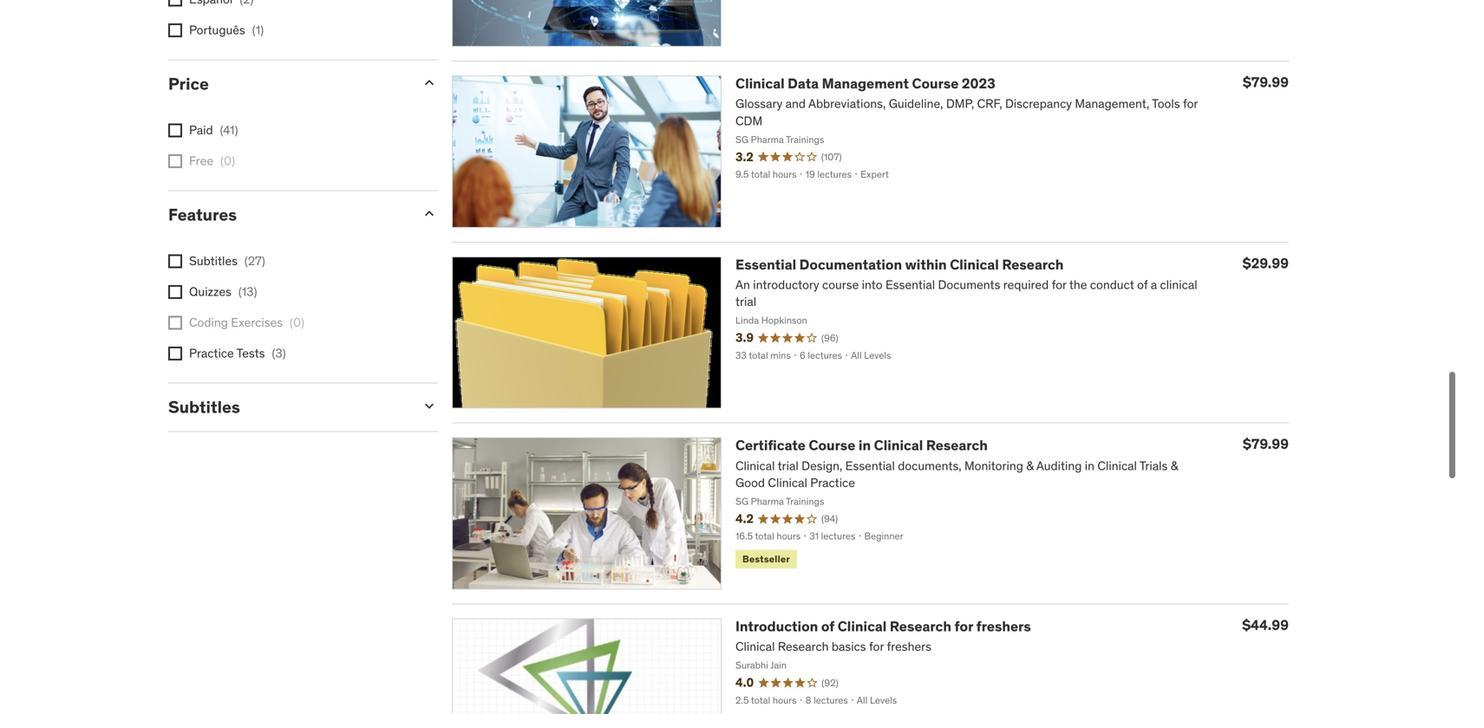 Task type: vqa. For each thing, say whether or not it's contained in the screenshot.
Certificate Course in Clinical Research
yes



Task type: locate. For each thing, give the bounding box(es) containing it.
português
[[189, 22, 245, 38]]

coding
[[189, 315, 228, 330]]

1 vertical spatial subtitles
[[168, 397, 240, 418]]

4 xsmall image from the top
[[168, 316, 182, 330]]

xsmall image left the quizzes on the left top of the page
[[168, 285, 182, 299]]

xsmall image
[[168, 0, 182, 6], [168, 23, 182, 37], [168, 123, 182, 137], [168, 316, 182, 330]]

1 horizontal spatial (0)
[[290, 315, 304, 330]]

essential documentation within clinical research
[[736, 256, 1064, 273]]

features
[[168, 204, 237, 225]]

0 vertical spatial small image
[[421, 74, 438, 91]]

0 vertical spatial $79.99
[[1243, 73, 1289, 91]]

0 vertical spatial subtitles
[[189, 253, 238, 269]]

4 xsmall image from the top
[[168, 347, 182, 361]]

$79.99 for clinical data management course 2023
[[1243, 73, 1289, 91]]

features button
[[168, 204, 407, 225]]

subtitles up the quizzes on the left top of the page
[[189, 253, 238, 269]]

xsmall image left the português
[[168, 23, 182, 37]]

xsmall image up price
[[168, 0, 182, 6]]

1 $79.99 from the top
[[1243, 73, 1289, 91]]

certificate course in clinical research link
[[736, 437, 988, 455]]

subtitles down practice
[[168, 397, 240, 418]]

1 vertical spatial $79.99
[[1243, 436, 1289, 453]]

price button
[[168, 73, 407, 94]]

certificate
[[736, 437, 806, 455]]

xsmall image
[[168, 154, 182, 168], [168, 254, 182, 268], [168, 285, 182, 299], [168, 347, 182, 361]]

2 small image from the top
[[421, 205, 438, 222]]

course left in
[[809, 437, 856, 455]]

(0) right exercises
[[290, 315, 304, 330]]

exercises
[[231, 315, 283, 330]]

0 vertical spatial (0)
[[220, 153, 235, 169]]

subtitles for subtitles
[[168, 397, 240, 418]]

2 xsmall image from the top
[[168, 23, 182, 37]]

research
[[1002, 256, 1064, 273], [926, 437, 988, 455], [890, 618, 951, 636]]

$44.99
[[1242, 617, 1289, 634]]

course
[[912, 75, 959, 92], [809, 437, 856, 455]]

(3)
[[272, 346, 286, 361]]

1 xsmall image from the top
[[168, 0, 182, 6]]

(0)
[[220, 153, 235, 169], [290, 315, 304, 330]]

practice tests (3)
[[189, 346, 286, 361]]

0 vertical spatial research
[[1002, 256, 1064, 273]]

subtitles
[[189, 253, 238, 269], [168, 397, 240, 418]]

in
[[859, 437, 871, 455]]

xsmall image left subtitles (27)
[[168, 254, 182, 268]]

2 $79.99 from the top
[[1243, 436, 1289, 453]]

1 vertical spatial (0)
[[290, 315, 304, 330]]

clinical
[[736, 75, 785, 92], [950, 256, 999, 273], [874, 437, 923, 455], [838, 618, 887, 636]]

1 vertical spatial course
[[809, 437, 856, 455]]

subtitles for subtitles (27)
[[189, 253, 238, 269]]

clinical right of
[[838, 618, 887, 636]]

xsmall image for português
[[168, 23, 182, 37]]

quizzes
[[189, 284, 231, 300]]

0 horizontal spatial (0)
[[220, 153, 235, 169]]

clinical left data
[[736, 75, 785, 92]]

1 horizontal spatial course
[[912, 75, 959, 92]]

small image for features
[[421, 205, 438, 222]]

português (1)
[[189, 22, 264, 38]]

course left 2023
[[912, 75, 959, 92]]

xsmall image for practice
[[168, 347, 182, 361]]

$79.99
[[1243, 73, 1289, 91], [1243, 436, 1289, 453]]

1 xsmall image from the top
[[168, 154, 182, 168]]

essential
[[736, 256, 796, 273]]

xsmall image left free
[[168, 154, 182, 168]]

xsmall image for paid
[[168, 123, 182, 137]]

(0) right free
[[220, 153, 235, 169]]

free
[[189, 153, 213, 169]]

essential documentation within clinical research link
[[736, 256, 1064, 273]]

xsmall image left paid
[[168, 123, 182, 137]]

(13)
[[238, 284, 257, 300]]

price
[[168, 73, 209, 94]]

1 vertical spatial small image
[[421, 205, 438, 222]]

2 xsmall image from the top
[[168, 254, 182, 268]]

3 xsmall image from the top
[[168, 285, 182, 299]]

practice
[[189, 346, 234, 361]]

xsmall image left coding
[[168, 316, 182, 330]]

2 vertical spatial research
[[890, 618, 951, 636]]

3 xsmall image from the top
[[168, 123, 182, 137]]

small image
[[421, 74, 438, 91], [421, 205, 438, 222]]

$29.99
[[1243, 254, 1289, 272]]

xsmall image left practice
[[168, 347, 182, 361]]

xsmall image for subtitles
[[168, 254, 182, 268]]

$79.99 for certificate course in clinical research
[[1243, 436, 1289, 453]]

(1)
[[252, 22, 264, 38]]

1 small image from the top
[[421, 74, 438, 91]]

introduction of clinical research for freshers
[[736, 618, 1031, 636]]

1 vertical spatial research
[[926, 437, 988, 455]]

introduction of clinical research for freshers link
[[736, 618, 1031, 636]]



Task type: describe. For each thing, give the bounding box(es) containing it.
documentation
[[799, 256, 902, 273]]

small image for price
[[421, 74, 438, 91]]

clinical right in
[[874, 437, 923, 455]]

quizzes (13)
[[189, 284, 257, 300]]

free (0)
[[189, 153, 235, 169]]

clinical data management course 2023 link
[[736, 75, 996, 92]]

for
[[955, 618, 973, 636]]

subtitles (27)
[[189, 253, 265, 269]]

freshers
[[976, 618, 1031, 636]]

clinical right within
[[950, 256, 999, 273]]

small image
[[421, 398, 438, 415]]

tests
[[236, 346, 265, 361]]

within
[[905, 256, 947, 273]]

xsmall image for free
[[168, 154, 182, 168]]

0 vertical spatial course
[[912, 75, 959, 92]]

management
[[822, 75, 909, 92]]

xsmall image for quizzes
[[168, 285, 182, 299]]

(41)
[[220, 122, 238, 138]]

paid (41)
[[189, 122, 238, 138]]

clinical data management course 2023
[[736, 75, 996, 92]]

data
[[788, 75, 819, 92]]

certificate course in clinical research
[[736, 437, 988, 455]]

(27)
[[245, 253, 265, 269]]

2023
[[962, 75, 996, 92]]

xsmall image for coding
[[168, 316, 182, 330]]

of
[[821, 618, 835, 636]]

subtitles button
[[168, 397, 407, 418]]

research for essential documentation within clinical research
[[1002, 256, 1064, 273]]

0 horizontal spatial course
[[809, 437, 856, 455]]

paid
[[189, 122, 213, 138]]

coding exercises (0)
[[189, 315, 304, 330]]

introduction
[[736, 618, 818, 636]]

research for certificate course in clinical research
[[926, 437, 988, 455]]



